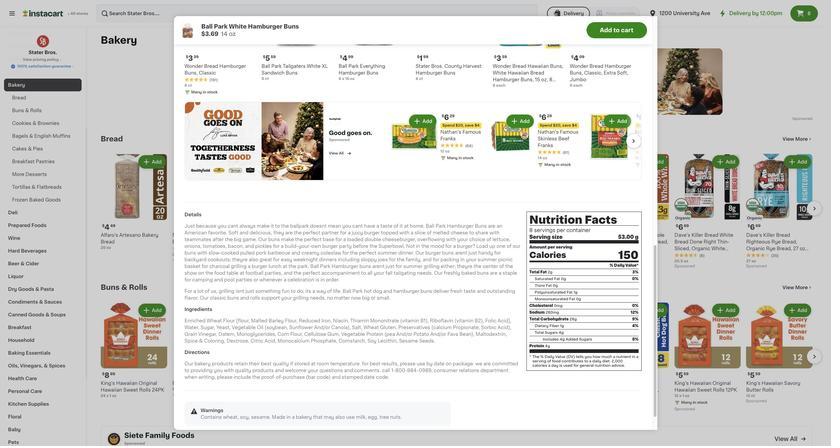 Task type: describe. For each thing, give the bounding box(es) containing it.
add to cart
[[600, 28, 634, 33]]

sponsored badge image down 'king's hawaiian original hawaiian sweet rolls 12pk 12 x 1 oz'
[[675, 408, 695, 411]]

baking
[[8, 351, 25, 356]]

delicious,
[[250, 231, 272, 235]]

dairy
[[8, 19, 21, 24]]

the up 'camping'
[[206, 271, 213, 276]]

the inside our bakery products retain their best quality if stored at room temperature. for best results, please use by date on package. we are committed to providing you with quality products and welcome your questions and comments. call 1-800-984-0989, consumer relations department. when writing, please include the proof-of-purchase (bar code) and stamped date code.
[[253, 375, 260, 380]]

of inside * the % daily value (dv) tells you how much a nutrient in a serving of food contributes to a daily diet. 2,000 calories a day is used for general nutrition advice.
[[548, 359, 552, 363]]

(64)
[[466, 144, 473, 148]]

rolls
[[250, 296, 260, 301]]

the up they
[[281, 224, 289, 229]]

grilling up classic
[[219, 289, 235, 294]]

$4 for nathan's famous franks
[[475, 124, 480, 127]]

daily inside * the % daily value (dv) tells you how much a nutrient in a serving of food contributes to a daily diet. 2,000 calories a day is used for general nutrition advice.
[[545, 355, 555, 359]]

a left lot
[[194, 289, 196, 294]]

sodium
[[530, 311, 545, 314]]

bread inside 'wonder bread hamburger buns, classic, extra soft, jumbo 8 each'
[[590, 64, 604, 69]]

retain
[[235, 362, 248, 366]]

0 vertical spatial honey
[[493, 233, 509, 237]]

a left juicy
[[348, 231, 351, 235]]

many in stock for franks
[[447, 156, 474, 160]]

1 for 12pk
[[683, 394, 685, 398]]

$20, for skinless
[[553, 124, 562, 127]]

1200 university ave
[[660, 11, 711, 16]]

product group containing ball park hot dog buns
[[173, 302, 239, 400]]

and right (108)
[[423, 258, 432, 262]]

soft inside "just because you cant always make it to the ballpark doesnt mean you cant have a taste of it at home. ball park hamburger buns are an american favorite. soft and delicious, they are the perfect partner for a juicy burger topped with a slice of melted cheese to share with teammates after the big game. our buns make the perfect base for a loaded double cheeseburger, overflowing with your choice of lettuce, onions, tomatoes, bacon, and pickles for a build-your-own burger party before the superbowl. not in the mood for a burger? load up one of our buns with slow-cooked pulled pork barbecue and creamy coleslaw for the perfect summer dinner. our burger buns arent just handy for backyard cookouts; theyre also great for easy weeknight dinners including sloppy joes for the family, and for packing in your summer picnic basket for charcoal grilling a burger lunch at the park. ball park hamburger buns arent just for summer grilling either; theyre the center of the show on the food table at football parties, and the perfect accompaniment to all your fall tailgating needs. our freshly baked buns are a staple for camping and pool parties or whenever a celebration is in order."
[[229, 231, 239, 235]]

for up the lunch
[[273, 258, 280, 262]]

(soybean,
[[265, 325, 288, 330]]

king's hawaiian original hawaiian sweet rolls 12pk 12 x 1 oz
[[675, 381, 738, 398]]

(calcium
[[432, 325, 452, 330]]

for right mood
[[446, 244, 452, 249]]

dog for ball park hot dog buns 8 ct
[[204, 381, 214, 386]]

lettuce,
[[493, 237, 511, 242]]

0 horizontal spatial arent
[[373, 264, 385, 269]]

flour
[[223, 319, 235, 323]]

1 vertical spatial 1g
[[560, 324, 564, 328]]

in up sesame.
[[263, 401, 266, 405]]

your inside our bakery products retain their best quality if stored at room temperature. for best results, please use by date on package. we are committed to providing you with quality products and welcome your questions and comments. call 1-800-984-0989, consumer relations department. when writing, please include the proof-of-purchase (bar code) and stamped date code.
[[308, 368, 319, 373]]

oz inside nature's own honey wheat, honey wheat sandwich bread, 20 oz loaf
[[508, 246, 513, 251]]

calories
[[530, 251, 567, 259]]

1 vertical spatial sugars
[[580, 338, 593, 341]]

stock up made
[[267, 401, 278, 405]]

view for 'view pricing policy' link at top
[[23, 58, 32, 62]]

buns down the onions,
[[185, 251, 196, 256]]

original for king's hawaiian original hawaiian sweet rolls 12pk 12 x 1 oz
[[713, 381, 731, 386]]

99 for 1
[[424, 55, 429, 59]]

oz inside 'king's hawaiian original hawaiian sweet rolls 12pk 12 x 1 oz'
[[686, 394, 690, 398]]

of left our
[[507, 244, 512, 249]]

1 vertical spatial make
[[281, 237, 294, 242]]

0mg
[[554, 304, 563, 308]]

with up the backyard
[[198, 251, 207, 256]]

maltodextrin,
[[476, 332, 507, 337]]

in right not
[[416, 244, 421, 249]]

24 oz
[[316, 259, 326, 263]]

12 inside 'king's hawaiian original hawaiian sweet rolls 12pk 12 x 1 oz'
[[675, 394, 679, 398]]

1 vertical spatial more
[[12, 172, 24, 177]]

family,
[[406, 258, 422, 262]]

call
[[382, 368, 390, 373]]

food inside * the % daily value (dv) tells you how much a nutrient in a serving of food contributes to a daily diet. 2,000 calories a day is used for general nutrition advice.
[[552, 359, 561, 363]]

rolls inside the king's hawaiian original hawaiian sweet rolls 24pk
[[355, 388, 366, 393]]

stater bros. link
[[29, 35, 57, 56]]

1 vertical spatial rye
[[767, 246, 776, 251]]

and down the always
[[240, 231, 249, 235]]

$ 4 79
[[389, 372, 402, 379]]

0 vertical spatial arent
[[455, 251, 468, 256]]

oz inside 'ball park everything hamburger buns 8 x 16 oz'
[[350, 77, 355, 81]]

1 vertical spatial 20.5
[[675, 259, 684, 263]]

bread link for the top "buns & rolls" link
[[4, 91, 82, 104]]

a left the burger?
[[453, 244, 456, 249]]

0 horizontal spatial 27
[[747, 259, 751, 263]]

1 horizontal spatial 1
[[420, 55, 423, 62]]

sponsored badge image for alfaro's artesano bakery sausage rolls
[[388, 399, 408, 403]]

with up cheeseburger,
[[400, 231, 410, 235]]

wheat up sugar,
[[207, 319, 222, 323]]

hamburger inside 'ball park everything hamburger buns 8 x 16 oz'
[[339, 71, 366, 75]]

seafood
[[27, 44, 47, 49]]

2 vertical spatial total
[[535, 331, 544, 335]]

49 for nature's own brioche style hamburger buns, non- gmo sandwich buns, 8 count
[[469, 372, 474, 376]]

spo for good goes on.
[[329, 138, 337, 142]]

1 horizontal spatial theyre
[[457, 264, 473, 269]]

snacks & candy
[[8, 57, 48, 62]]

monoglycerides,
[[237, 332, 277, 337]]

buns down center
[[478, 271, 489, 276]]

good
[[329, 130, 346, 136]]

franks inside nathan's famous famous jumbo restaurant style beef franks
[[648, 150, 663, 155]]

0 vertical spatial serving
[[556, 245, 573, 249]]

artesano inside button
[[550, 381, 572, 386]]

20 oz for nature's own 100% whole wheat, whole wheat bread, 20 oz loaf
[[603, 259, 614, 263]]

view more link for 5
[[783, 284, 813, 291]]

is inside "just because you cant always make it to the ballpark doesnt mean you cant have a taste of it at home. ball park hamburger buns are an american favorite. soft and delicious, they are the perfect partner for a juicy burger topped with a slice of melted cheese to share with teammates after the big game. our buns make the perfect base for a loaded double cheeseburger, overflowing with your choice of lettuce, onions, tomatoes, bacon, and pickles for a build-your-own burger party before the superbowl. not in the mood for a burger? load up one of our buns with slow-cooked pulled pork barbecue and creamy coleslaw for the perfect summer dinner. our burger buns arent just handy for backyard cookouts; theyre also great for easy weeknight dinners including sloppy joes for the family, and for packing in your summer picnic basket for charcoal grilling a burger lunch at the park. ball park hamburger buns arent just for summer grilling either; theyre the center of the show on the food table at football parties, and the perfect accompaniment to all your fall tailgating needs. our freshly baked buns are a staple for camping and pool parties or whenever a celebration is in order."
[[316, 278, 320, 282]]

0 vertical spatial sugars
[[545, 331, 558, 335]]

fat up monounsaturated
[[567, 291, 573, 294]]

park up 'melted'
[[436, 224, 446, 229]]

$ 6 29 for nathan's famous skinless beef franks
[[540, 114, 552, 121]]

classic inside wonder classic white bread
[[264, 233, 281, 237]]

item carousel region for buns & rolls
[[101, 300, 823, 421]]

loaf inside dave's killer bread white bread done right, artisan- style organic white bread, 24 oz loaf
[[330, 253, 340, 258]]

loaf inside dave's killer bread righteous rye bread, organic rye bread, 27 oz loaf
[[747, 253, 757, 258]]

all for siete family foods
[[791, 437, 798, 442]]

organic inside dave's killer bread righteous rye bread, organic rye bread, 27 oz loaf
[[747, 246, 766, 251]]

oz inside nature's own 100% whole wheat, whole wheat bread, 20 oz loaf
[[611, 246, 616, 251]]

taste inside "just because you cant always make it to the ballpark doesnt mean you cant have a taste of it at home. ball park hamburger buns are an american favorite. soft and delicious, they are the perfect partner for a juicy burger topped with a slice of melted cheese to share with teammates after the big game. our buns make the perfect base for a loaded double cheeseburger, overflowing with your choice of lettuce, onions, tomatoes, bacon, and pickles for a build-your-own burger party before the superbowl. not in the mood for a burger? load up one of our buns with slow-cooked pulled pork barbecue and creamy coleslaw for the perfect summer dinner. our burger buns arent just handy for backyard cookouts; theyre also great for easy weeknight dinners including sloppy joes for the family, and for packing in your summer picnic basket for charcoal grilling a burger lunch at the park. ball park hamburger buns arent just for summer grilling either; theyre the center of the show on the food table at football parties, and the perfect accompaniment to all your fall tailgating needs. our freshly baked buns are a staple for camping and pool parties or whenever a celebration is in order."
[[381, 224, 393, 229]]

$ 5 59 for king's hawaiian savory butter rolls
[[748, 372, 761, 379]]

nature's for nature's own perfectly crafted thick sliced brioche style bread
[[388, 233, 408, 237]]

6 up skinless
[[542, 114, 547, 121]]

oz inside ball park white hamburger buns $3.69 14 oz
[[229, 31, 236, 37]]

household
[[8, 338, 34, 343]]

you right mean
[[342, 224, 351, 229]]

0 vertical spatial rye
[[772, 239, 781, 244]]

and down questions on the left of page
[[332, 375, 341, 380]]

1 vertical spatial please
[[217, 375, 233, 380]]

fat up "28g"
[[570, 297, 576, 301]]

0 horizontal spatial summer
[[378, 251, 397, 256]]

fava
[[448, 332, 459, 337]]

1 horizontal spatial artesano
[[407, 381, 428, 386]]

many for nature's own bread, enriched, butterbread
[[179, 259, 190, 263]]

bread, inside nature's own honey wheat, honey wheat sandwich bread, 20 oz loaf
[[484, 246, 499, 251]]

weeknight
[[294, 258, 318, 262]]

to inside our bakery products retain their best quality if stored at room temperature. for best results, please use by date on package. we are committed to providing you with quality products and welcome your questions and comments. call 1-800-984-0989, consumer relations department. when writing, please include the proof-of-purchase (bar code) and stamped date code.
[[185, 368, 190, 373]]

buns down sloppy
[[360, 264, 371, 269]]

the up baked
[[474, 264, 482, 269]]

ball inside 'ball park everything hamburger buns 8 x 16 oz'
[[339, 64, 348, 69]]

89 up american
[[182, 224, 187, 228]]

ball inside 'ball park tailgaters white xl sandwich buns 8 ct'
[[262, 64, 270, 69]]

franks inside nathan's famous skinless beef franks
[[538, 143, 554, 148]]

0 vertical spatial goods
[[45, 198, 61, 202]]

perfect up sloppy
[[359, 251, 377, 256]]

of up topped
[[394, 224, 399, 229]]

with down an
[[490, 231, 500, 235]]

0 vertical spatial buns & rolls
[[12, 108, 42, 113]]

4 for alfaro's artesano bakery sausage rolls
[[392, 372, 397, 379]]

6 up sliced, at right bottom
[[679, 224, 684, 231]]

0 vertical spatial sourdough
[[552, 233, 578, 237]]

you up favorite.
[[218, 224, 227, 229]]

hamburger inside ball park white hamburger buns $3.69 14 oz
[[248, 24, 283, 29]]

for down show
[[185, 278, 191, 282]]

1 horizontal spatial quality
[[273, 362, 289, 366]]

artesano inside alfaro's artesano bakery bread 20 oz
[[119, 233, 141, 237]]

1 vertical spatial honey
[[478, 239, 493, 244]]

1 vertical spatial sourdough
[[532, 239, 557, 244]]

dave's for dave's killer bread righteous rye bread, organic rye bread, 27 oz loaf
[[747, 233, 763, 237]]

wheat inside nature's own 100% whole wheat, whole wheat bread, 20 oz loaf
[[637, 239, 652, 244]]

1 vertical spatial just
[[386, 264, 395, 269]]

many in stock for bread,
[[179, 259, 206, 263]]

buns, inside wonder bread hamburger buns, classic
[[185, 71, 198, 75]]

and down game.
[[245, 244, 254, 249]]

freshly
[[444, 271, 461, 276]]

oz inside alfaro's artesano bakery bread 20 oz
[[107, 246, 111, 250]]

8%
[[633, 338, 639, 341]]

$ 4 09 for nature's own perfectly crafted thick sliced brioche style bread
[[389, 224, 403, 231]]

wonder bread hot dog buns, enriched, classic, extra soft
[[603, 381, 659, 399]]

own
[[311, 244, 321, 249]]

at up parties
[[240, 271, 244, 276]]

in up basket
[[191, 259, 194, 263]]

0 vertical spatial flour,
[[285, 319, 298, 323]]

and down easy
[[284, 271, 293, 276]]

desserts
[[25, 172, 47, 177]]

12 oz for spend $20, save $4
[[441, 150, 450, 153]]

football
[[246, 271, 264, 276]]

now
[[351, 296, 361, 301]]

backyard
[[185, 258, 207, 262]]

59 for king's hawaiian savory butter rolls
[[756, 372, 761, 376]]

1 vertical spatial whole
[[621, 239, 636, 244]]

dave's for dave's killer bread white bread done right, artisan- style organic white bread, 24 oz loaf
[[316, 233, 332, 237]]

the up the including on the bottom left of page
[[350, 251, 358, 256]]

beef inside nathan's famous famous jumbo restaurant style beef franks
[[636, 150, 647, 155]]

wonder bread hot dog buns, enriched, classic, extra soft button
[[603, 302, 670, 412]]

each inside 'wonder bread hamburger buns, classic, extra soft, jumbo 8 each'
[[574, 84, 583, 87]]

sponsored badge image down butter
[[747, 399, 767, 403]]

our
[[513, 244, 521, 249]]

69 left providing
[[182, 372, 187, 376]]

8 inside 'stater bros. county harvest hamburger buns 8 ct'
[[416, 77, 419, 81]]

bread inside san luis sourdough sourdough bread 24 oz
[[559, 239, 573, 244]]

89 for nature's own honey wheat, honey wheat sandwich bread, 20 oz loaf
[[469, 224, 474, 228]]

soy,
[[240, 415, 250, 420]]

0 horizontal spatial theyre
[[232, 258, 248, 262]]

0 vertical spatial 4g
[[559, 331, 564, 335]]

a left the staple at the right
[[499, 271, 502, 276]]

protein inside enriched wheat flour [flour, malted barley flour, reduced iron, niacin, thiamin mononitrate (vitamin b1), riboflavin (vitamin b2), folic acid], water, sugar, yeast, vegetable oil (soybean, sunflower and/or canola), salt, wheat gluten, preservatives (calcium propionate, sorbic acid), grain vinegar, datem, monoglycerides, corn flour, cellulose gum, vegetable protein (pea and/or potato and/or fava bean), maltodextrin, spice & coloring, dextrose, citric acid, monocalcium phosphate, cornstarch, soy lecithin, sesame seeds.
[[367, 332, 384, 337]]

20 inside nature's own honey wheat, honey wheat sandwich bread, 20 oz loaf
[[500, 246, 507, 251]]

wheat, inside nature's own honey wheat, honey wheat sandwich bread, 20 oz loaf
[[460, 239, 476, 244]]

$ inside $ 3 69
[[246, 372, 248, 376]]

total for saturated fat 0g
[[530, 270, 540, 274]]

many up sesame.
[[251, 401, 262, 405]]

and left pool
[[214, 278, 223, 282]]

perfect up own
[[304, 237, 322, 242]]

buns up packing
[[443, 251, 454, 256]]

ingredients
[[185, 307, 212, 312]]

0 vertical spatial vegetable
[[232, 325, 256, 330]]

and left outstanding
[[477, 289, 486, 294]]

2 $ 8 89 from the left
[[318, 372, 331, 379]]

0 vertical spatial by
[[753, 11, 759, 16]]

rolls inside king's hawaiian original hawaiian sweet rolls 24pk 24 x 1 oz
[[139, 388, 151, 393]]

24 inside dave's killer bread white bread done right, artisan- style organic white bread, 24 oz loaf
[[316, 253, 322, 258]]

20 oz for nature's own honey wheat, honey wheat sandwich bread, 20 oz loaf
[[460, 259, 470, 263]]

2 horizontal spatial and/or
[[431, 332, 447, 337]]

buns, inside wonder bread hot dog buns, enriched, classic, extra soft
[[603, 388, 616, 393]]

69 for dave's killer bread righteous rye bread, organic rye bread, 27 oz loaf
[[756, 224, 761, 228]]

many down 'king's hawaiian original hawaiian sweet rolls 12pk 12 x 1 oz'
[[682, 401, 692, 405]]

6 left mean
[[320, 224, 325, 231]]

wheat down thiamin
[[364, 325, 379, 330]]

to left all
[[361, 271, 366, 276]]

contributes
[[562, 359, 584, 363]]

celebration
[[288, 278, 315, 282]]

hamburger inside 'stater bros. county harvest hamburger buns 8 ct'
[[416, 71, 443, 75]]

fat for saturated
[[555, 277, 561, 281]]

siete family foods image
[[107, 432, 122, 446]]

many in stock up sesame.
[[251, 401, 278, 405]]

sponsored badge image for nature's own perfectly crafted thick sliced brioche style bread
[[388, 265, 408, 268]]

24 inside san luis sourdough sourdough bread 24 oz
[[532, 246, 536, 250]]

(61)
[[563, 151, 570, 155]]

grilling down 'do;'
[[293, 296, 309, 301]]

good goes on. with luke bryan. get your menu ready for a good game. smithfield. eckrich. nathans. carando. image
[[185, 102, 323, 180]]

buns down the isnt
[[228, 296, 239, 301]]

our down either;
[[434, 271, 443, 276]]

with down cheese
[[447, 237, 457, 242]]

soft,
[[618, 71, 629, 75]]

sponsored badge image for dave's killer bread righteous rye bread, organic rye bread, 27 oz loaf
[[747, 265, 767, 268]]

24pk for king's hawaiian original hawaiian sweet rolls 24pk
[[367, 388, 380, 393]]

a left day
[[549, 364, 551, 368]]

with inside our bakery products retain their best quality if stored at room temperature. for best results, please use by date on package. we are committed to providing you with quality products and welcome your questions and comments. call 1-800-984-0989, consumer relations department. when writing, please include the proof-of-purchase (bar code) and stamped date code.
[[224, 368, 234, 373]]

$ 3 39 for wonder bread hawaiian buns, white hawaiian bread hamburger buns, 15 oz, 8 count
[[495, 55, 507, 62]]

1 it from the left
[[271, 224, 274, 229]]

rolls inside button
[[553, 388, 565, 393]]

0 vertical spatial nsored
[[800, 117, 813, 121]]

gmo
[[460, 395, 472, 399]]

1 horizontal spatial alfaro's
[[388, 381, 405, 386]]

$ 6 69 for dave's killer bread white bread done right, artisan- style organic white bread, 24 oz loaf
[[318, 224, 331, 231]]

your-
[[299, 244, 311, 249]]

100% satisfaction guarantee button
[[10, 63, 75, 69]]

our up "pickles"
[[259, 237, 267, 242]]

room
[[317, 362, 329, 366]]

park down 24 oz
[[320, 264, 331, 269]]

frozen link
[[4, 66, 82, 79]]

citric
[[251, 339, 264, 344]]

$20, for franks
[[456, 124, 464, 127]]

2 vertical spatial 0g
[[577, 297, 582, 301]]

are down center
[[490, 271, 498, 276]]

2 best from the left
[[370, 362, 381, 366]]

that
[[313, 415, 323, 420]]

69 for ball park white hamburger buns
[[254, 372, 259, 376]]

in down nathan's famous skinless beef franks at the right of page
[[556, 163, 560, 167]]

8 ct
[[185, 84, 192, 87]]

fat for trans
[[546, 284, 552, 288]]

20.5 oz
[[675, 259, 689, 263]]

malted
[[251, 319, 268, 323]]

oz inside san luis sourdough sourdough bread 24 oz
[[537, 246, 542, 250]]

bakery link
[[4, 79, 82, 91]]

dave's for dave's killer bread white bread done right thin- sliced, organic white bread, 20.5 oz loaf
[[675, 233, 691, 237]]

5 for king's hawaiian savory butter rolls
[[751, 372, 755, 379]]

organic up righteous
[[748, 216, 763, 220]]

coloring,
[[204, 339, 226, 344]]

save for nathan's famous skinless beef franks
[[563, 124, 572, 127]]

0 horizontal spatial and/or
[[314, 325, 330, 330]]

your right all
[[374, 271, 385, 276]]

for up barbecue at the bottom of page
[[273, 244, 280, 249]]

$ inside $ 4 99
[[340, 55, 343, 59]]

27 oz
[[747, 259, 757, 263]]

69 for dave's killer bread white bread done right thin- sliced, organic white bread, 20.5 oz loaf
[[684, 224, 690, 228]]

our inside our bakery products retain their best quality if stored at room temperature. for best results, please use by date on package. we are committed to providing you with quality products and welcome your questions and comments. call 1-800-984-0989, consumer relations department. when writing, please include the proof-of-purchase (bar code) and stamped date code.
[[185, 362, 193, 366]]

basket
[[185, 264, 201, 269]]

save for nathan's famous franks
[[465, 124, 474, 127]]

1 vertical spatial quality
[[235, 368, 251, 373]]

of-
[[276, 375, 283, 380]]

nathan's for franks
[[441, 130, 462, 134]]

nutrition facts
[[530, 215, 618, 225]]

done for right,
[[331, 239, 344, 244]]

delivery for delivery by 12:00pm
[[730, 11, 751, 16]]

1 horizontal spatial vegetable
[[342, 332, 365, 337]]

saturated fat 0g
[[535, 277, 567, 281]]

a right have
[[377, 224, 380, 229]]

famous for nathan's famous franks
[[463, 130, 482, 134]]

6 up righteous
[[751, 224, 756, 231]]

for right joes
[[389, 258, 396, 262]]

nature's for nature's own bread, enriched, butterbread
[[173, 233, 192, 237]]

big inside for a lot of us, grilling isnt just something fun to do; its a way of life. ball park hot dog and hamburger buns deliver fresh taste and outstanding flavor. our classic buns and rolls support your grilling needs, no matter now big or small.
[[362, 296, 370, 301]]

health care
[[8, 376, 37, 381]]

1 vertical spatial protein
[[530, 344, 545, 348]]

nature's own bread, enriched, butterbread
[[173, 233, 225, 244]]

park inside ball park white hamburger buns $3.69 14 oz
[[214, 24, 228, 29]]

total for dietary fiber 1g
[[530, 317, 540, 321]]

for down the '22 oz'
[[396, 264, 402, 269]]

0% for saturated fat 0g
[[633, 277, 639, 281]]

way
[[317, 289, 326, 294]]

picnic
[[499, 258, 513, 262]]

tailgating
[[394, 271, 416, 276]]

grilling up needs.
[[424, 264, 440, 269]]

$ 3 89 for wonder classic white bread
[[246, 224, 259, 231]]

69 for dave's killer bread white bread done right, artisan- style organic white bread, 24 oz loaf
[[326, 224, 331, 228]]

1 horizontal spatial daily
[[615, 264, 625, 267]]

slice
[[415, 231, 426, 235]]

add to cart button
[[587, 22, 647, 38]]

sandwich inside 'ball park tailgaters white xl sandwich buns 8 ct'
[[262, 71, 285, 75]]

skinless
[[538, 136, 558, 141]]

2 vertical spatial summer
[[404, 264, 423, 269]]

bread, up (35)
[[777, 246, 793, 251]]

sausage inside button
[[532, 388, 552, 393]]

fall
[[386, 271, 393, 276]]

buns left deliver
[[421, 289, 433, 294]]

if
[[290, 362, 293, 366]]

buns inside 'ball park tailgaters white xl sandwich buns 8 ct'
[[286, 71, 298, 75]]

burger down mood
[[426, 251, 441, 256]]

0 vertical spatial spo
[[793, 117, 800, 121]]

0 horizontal spatial products
[[212, 362, 233, 366]]

1 vertical spatial buns & rolls link
[[101, 284, 147, 292]]

6 up the nathan's famous franks
[[445, 114, 449, 121]]

$ 6 69 for dave's killer bread righteous rye bread, organic rye bread, 27 oz loaf
[[748, 224, 761, 231]]

a up party
[[343, 237, 346, 242]]

white inside wonder classic white bread
[[282, 233, 296, 237]]

king's for king's hawaiian savory butter rolls 12 ct
[[747, 381, 761, 386]]

4 for nature's own brioche style hamburger buns, non- gmo sandwich buns, 8 count
[[464, 372, 469, 379]]

spend $20, save $4 for franks
[[443, 124, 480, 127]]

many for nathan's famous skinless beef franks
[[545, 163, 556, 167]]

style inside dave's killer bread white bread done right, artisan- style organic white bread, 24 oz loaf
[[316, 246, 328, 251]]

the up celebration
[[294, 271, 302, 276]]

1 horizontal spatial products
[[253, 368, 274, 373]]

29 for nathan's famous franks
[[450, 114, 455, 118]]

care for personal care
[[30, 389, 42, 394]]

ball inside ball park white hamburger buns
[[244, 381, 253, 386]]

27 inside dave's killer bread righteous rye bread, organic rye bread, 27 oz loaf
[[794, 246, 799, 251]]

0 vertical spatial whole
[[650, 233, 665, 237]]

trans fat 0g polyunsaturated fat 1g monounsaturated fat 0g
[[535, 284, 582, 301]]

in down 'king's hawaiian original hawaiian sweet rolls 12pk 12 x 1 oz'
[[693, 401, 697, 405]]

have
[[364, 224, 376, 229]]

2 horizontal spatial just
[[469, 251, 478, 256]]

1 horizontal spatial %
[[610, 264, 614, 267]]

49 for alfaro's artesano bakery bread
[[110, 224, 115, 228]]

100% inside nature's own 100% whole wheat, whole wheat bread, 20 oz loaf
[[636, 233, 649, 237]]

4 for ball park everything hamburger buns
[[343, 55, 348, 62]]

ball inside ball park hot dog buns 8 ct
[[173, 381, 181, 386]]

organic up sliced, at right bottom
[[676, 216, 691, 220]]

the down 'dinner.'
[[397, 258, 405, 262]]

satisfaction
[[28, 65, 51, 68]]

$3.39 element
[[603, 371, 670, 380]]

jumbo inside nathan's famous famous jumbo restaurant style beef franks
[[656, 136, 672, 141]]

for down mean
[[340, 231, 347, 235]]

x for 24pk
[[107, 394, 109, 398]]

59 for king's hawaiian original hawaiian sweet rolls 12pk
[[684, 372, 689, 376]]

1 horizontal spatial and/or
[[397, 332, 413, 337]]

stock down 'king's hawaiian original hawaiian sweet rolls 12pk 12 x 1 oz'
[[698, 401, 708, 405]]

university
[[674, 11, 700, 16]]

a inside warnings contains wheat, soy, sesame. made in a bakery that may also use milk, egg, tree nuts.
[[292, 415, 295, 420]]

buns down they
[[268, 237, 280, 242]]

oils,
[[8, 364, 19, 368]]

frozen for frozen
[[8, 70, 24, 75]]

bagels & english muffins
[[12, 134, 71, 138]]

2 it from the left
[[400, 224, 403, 229]]

care for health care
[[25, 376, 37, 381]]

killer for organic
[[764, 233, 776, 237]]

a up fun
[[284, 278, 287, 282]]

value*
[[626, 264, 639, 267]]

0 vertical spatial foods
[[31, 223, 47, 228]]

up
[[490, 244, 496, 249]]

perfect down doesnt on the left bottom of page
[[303, 231, 321, 235]]

$ inside $ 4 79
[[389, 372, 392, 376]]

many in stock for skinless
[[545, 163, 571, 167]]

1-
[[392, 368, 396, 373]]

5 for ball park tailgaters white xl sandwich buns
[[266, 55, 270, 62]]

for inside * the % daily value (dv) tells you how much a nutrient in a serving of food contributes to a daily diet. 2,000 calories a day is used for general nutrition advice.
[[574, 364, 579, 368]]

0 vertical spatial buns & rolls link
[[4, 104, 82, 117]]

servings
[[535, 228, 556, 233]]

in inside * the % daily value (dv) tells you how much a nutrient in a serving of food contributes to a daily diet. 2,000 calories a day is used for general nutrition advice.
[[632, 355, 636, 359]]

of right lot
[[205, 289, 210, 294]]

0 horizontal spatial date
[[364, 375, 375, 380]]

0 vertical spatial make
[[257, 224, 270, 229]]

snacks & candy link
[[4, 53, 82, 66]]

spend for nathan's famous franks
[[443, 124, 455, 127]]

organic inside dave's killer bread white bread done right, artisan- style organic white bread, 24 oz loaf
[[330, 246, 348, 251]]

service type group
[[547, 7, 641, 20]]

the up the staple at the right
[[506, 264, 514, 269]]

loaf inside nature's own 100% whole wheat, whole wheat bread, 20 oz loaf
[[617, 246, 628, 251]]

wheat inside nature's own honey wheat, honey wheat sandwich bread, 20 oz loaf
[[494, 239, 510, 244]]

own for honey
[[481, 233, 492, 237]]

for down the backyard
[[202, 264, 208, 269]]

breakfast for breakfast
[[8, 325, 31, 330]]

bread, inside nature's own bread, enriched, butterbread
[[206, 233, 221, 237]]

also inside "just because you cant always make it to the ballpark doesnt mean you cant have a taste of it at home. ball park hamburger buns are an american favorite. soft and delicious, they are the perfect partner for a juicy burger topped with a slice of melted cheese to share with teammates after the big game. our buns make the perfect base for a loaded double cheeseburger, overflowing with your choice of lettuce, onions, tomatoes, bacon, and pickles for a build-your-own burger party before the superbowl. not in the mood for a burger? load up one of our buns with slow-cooked pulled pork barbecue and creamy coleslaw for the perfect summer dinner. our burger buns arent just handy for backyard cookouts; theyre also great for easy weeknight dinners including sloppy joes for the family, and for packing in your summer picnic basket for charcoal grilling a burger lunch at the park. ball park hamburger buns arent just for summer grilling either; theyre the center of the show on the food table at football parties, and the perfect accompaniment to all your fall tailgating needs. our freshly baked buns are a staple for camping and pool parties or whenever a celebration is in order."
[[249, 258, 259, 262]]

1 vertical spatial beverages
[[21, 249, 47, 253]]

stock for franks
[[463, 156, 474, 160]]

results,
[[382, 362, 399, 366]]

1 vertical spatial 14
[[538, 156, 542, 160]]

nature's own perfectly crafted thick sliced brioche style bread
[[388, 233, 443, 251]]

enriched
[[185, 319, 206, 323]]

meat & seafood
[[8, 44, 47, 49]]

water,
[[185, 325, 199, 330]]

department.
[[481, 368, 510, 373]]

luis
[[542, 233, 551, 237]]

1 horizontal spatial buns & rolls
[[101, 284, 147, 291]]

at left home. at the bottom of the page
[[404, 224, 409, 229]]

used
[[564, 364, 573, 368]]

bros. for stater bros. county harvest hamburger buns 8 ct
[[432, 64, 444, 69]]

spend for nathan's famous skinless beef franks
[[540, 124, 553, 127]]

relations
[[459, 368, 480, 373]]

a left slice
[[411, 231, 414, 235]]

oz inside king's hawaiian original hawaiian sweet rolls 24pk 24 x 1 oz
[[112, 394, 117, 398]]

cornstarch,
[[339, 339, 367, 344]]

8 inside 'wonder bread hamburger buns, classic, extra soft, jumbo 8 each'
[[570, 84, 573, 87]]

item carousel region for bread
[[101, 151, 823, 273]]

the up your-
[[295, 237, 303, 242]]

1 horizontal spatial please
[[400, 362, 416, 366]]



Task type: locate. For each thing, give the bounding box(es) containing it.
0 vertical spatial 100%
[[17, 65, 27, 68]]

goods inside "link"
[[18, 287, 34, 292]]

ct inside 'ball park tailgaters white xl sandwich buns 8 ct'
[[265, 77, 269, 81]]

doesnt
[[310, 224, 327, 229]]

are inside our bakery products retain their best quality if stored at room temperature. for best results, please use by date on package. we are committed to providing you with quality products and welcome your questions and comments. call 1-800-984-0989, consumer relations department. when writing, please include the proof-of-purchase (bar code) and stamped date code.
[[484, 362, 491, 366]]

your up baked
[[466, 258, 477, 262]]

mean
[[328, 224, 341, 229]]

easy
[[281, 258, 292, 262]]

nature's inside nature's own 100% whole wheat, whole wheat bread, 20 oz loaf
[[603, 233, 623, 237]]

nature's own honey wheat, honey wheat sandwich bread, 20 oz loaf
[[460, 233, 525, 251]]

franks inside the nathan's famous franks
[[441, 136, 456, 141]]

2 $ 3 89 from the left
[[246, 224, 259, 231]]

hot for bread
[[638, 381, 647, 386]]

the up bacon,
[[225, 237, 233, 242]]

by inside our bakery products retain their best quality if stored at room temperature. for best results, please use by date on package. we are committed to providing you with quality products and welcome your questions and comments. call 1-800-984-0989, consumer relations department. when writing, please include the proof-of-purchase (bar code) and stamped date code.
[[427, 362, 433, 366]]

save up the nathan's famous franks
[[465, 124, 474, 127]]

add inside button
[[600, 28, 613, 33]]

1 inside king's hawaiian original hawaiian sweet rolls 24pk 24 x 1 oz
[[110, 394, 111, 398]]

0 vertical spatial sandwich
[[262, 71, 285, 75]]

3 sweet from the left
[[698, 388, 712, 393]]

original inside king's hawaiian original hawaiian sweet rolls 24pk 24 x 1 oz
[[139, 381, 157, 386]]

spend $20, save $4
[[443, 124, 480, 127], [540, 124, 577, 127]]

is inside * the % daily value (dv) tells you how much a nutrient in a serving of food contributes to a daily diet. 2,000 calories a day is used for general nutrition advice.
[[560, 364, 563, 368]]

to up choice
[[470, 231, 475, 235]]

0 horizontal spatial please
[[217, 375, 233, 380]]

bread, right righteous
[[783, 239, 798, 244]]

killer for right
[[692, 233, 704, 237]]

1 vertical spatial big
[[362, 296, 370, 301]]

1 view more link from the top
[[783, 136, 813, 142]]

1 horizontal spatial count
[[493, 84, 508, 89]]

0 vertical spatial per
[[557, 228, 566, 233]]

1 $4 from the left
[[475, 124, 480, 127]]

jumbo inside 'wonder bread hamburger buns, classic, extra soft, jumbo 8 each'
[[570, 77, 587, 82]]

39 for wonder bread hamburger buns, classic
[[194, 55, 199, 59]]

food inside "just because you cant always make it to the ballpark doesnt mean you cant have a taste of it at home. ball park hamburger buns are an american favorite. soft and delicious, they are the perfect partner for a juicy burger topped with a slice of melted cheese to share with teammates after the big game. our buns make the perfect base for a loaded double cheeseburger, overflowing with your choice of lettuce, onions, tomatoes, bacon, and pickles for a build-your-own burger party before the superbowl. not in the mood for a burger? load up one of our buns with slow-cooked pulled pork barbecue and creamy coleslaw for the perfect summer dinner. our burger buns arent just handy for backyard cookouts; theyre also great for easy weeknight dinners including sloppy joes for the family, and for packing in your summer picnic basket for charcoal grilling a burger lunch at the park. ball park hamburger buns arent just for summer grilling either; theyre the center of the show on the food table at football parties, and the perfect accompaniment to all your fall tailgating needs. our freshly baked buns are a staple for camping and pool parties or whenever a celebration is in order."
[[215, 271, 226, 276]]

3 for wonder bread hamburger buns, classic
[[188, 55, 193, 62]]

own inside nature's own honey wheat, honey wheat sandwich bread, 20 oz loaf
[[481, 233, 492, 237]]

$4 up nathan's famous skinless beef franks at the right of page
[[572, 124, 577, 127]]

sandwich inside nature's own brioche style hamburger buns, non- gmo sandwich buns, 8 count
[[473, 395, 496, 399]]

0 vertical spatial products
[[212, 362, 233, 366]]

3 for wonder bread hawaiian buns, white hawaiian bread hamburger buns, 15 oz, 8 count
[[497, 55, 502, 62]]

$ 4 09 for wonder bread hamburger buns, classic, extra soft, jumbo
[[572, 55, 585, 62]]

69 up the partner
[[326, 224, 331, 228]]

0 vertical spatial 1g
[[574, 291, 578, 294]]

8 inside ball park hot dog buns 8 ct
[[173, 388, 175, 391]]

hot inside ball park hot dog buns 8 ct
[[194, 381, 203, 386]]

daily
[[593, 359, 602, 363]]

89 for nature's own 100% whole wheat, whole wheat bread, 20 oz loaf
[[612, 224, 618, 228]]

0 horizontal spatial all
[[71, 12, 75, 15]]

brioche inside nature's own perfectly crafted thick sliced brioche style bread
[[388, 246, 406, 251]]

buns inside "just because you cant always make it to the ballpark doesnt mean you cant have a taste of it at home. ball park hamburger buns are an american favorite. soft and delicious, they are the perfect partner for a juicy burger topped with a slice of melted cheese to share with teammates after the big game. our buns make the perfect base for a loaded double cheeseburger, overflowing with your choice of lettuce, onions, tomatoes, bacon, and pickles for a build-your-own burger party before the superbowl. not in the mood for a burger? load up one of our buns with slow-cooked pulled pork barbecue and creamy coleslaw for the perfect summer dinner. our burger buns arent just handy for backyard cookouts; theyre also great for easy weeknight dinners including sloppy joes for the family, and for packing in your summer picnic basket for charcoal grilling a burger lunch at the park. ball park hamburger buns arent just for summer grilling either; theyre the center of the show on the food table at football parties, and the perfect accompaniment to all your fall tailgating needs. our freshly baked buns are a staple for camping and pool parties or whenever a celebration is in order."
[[475, 224, 487, 229]]

nsored for on.
[[337, 138, 350, 142]]

3 king's from the left
[[675, 381, 689, 386]]

and down temperature.
[[344, 368, 353, 373]]

984-
[[408, 368, 419, 373]]

2 view more from the top
[[783, 285, 809, 290]]

3 killer from the left
[[764, 233, 776, 237]]

whenever
[[260, 278, 283, 282]]

3 original from the left
[[713, 381, 731, 386]]

killer inside dave's killer bread white bread done right thin- sliced, organic white bread, 20.5 oz loaf
[[692, 233, 704, 237]]

$4 up the nathan's famous franks
[[475, 124, 480, 127]]

in left "order."
[[321, 278, 325, 282]]

• sponsored: good goes on. get your menu ready for a good game. smithfield. eckrich. nathan's. carando. image
[[191, 48, 723, 115]]

1 vertical spatial spo
[[329, 138, 337, 142]]

grilling up table
[[231, 264, 247, 269]]

sauces
[[44, 300, 62, 304]]

1 vertical spatial is
[[560, 364, 563, 368]]

spo inside the good goes on. spo nsored
[[329, 138, 337, 142]]

original
[[139, 381, 157, 386], [354, 381, 373, 386], [713, 381, 731, 386]]

2 cant from the left
[[353, 224, 363, 229]]

$ 4 09 up 'wonder bread hamburger buns, classic, extra soft, jumbo 8 each'
[[572, 55, 585, 62]]

1 vertical spatial buns & rolls
[[101, 284, 147, 291]]

14 down skinless
[[538, 156, 542, 160]]

59 for ball park tailgaters white xl sandwich buns
[[271, 55, 276, 59]]

beer & cider link
[[4, 257, 82, 270]]

killer for right,
[[333, 233, 345, 237]]

0g down saturated fat 0g
[[553, 284, 558, 288]]

2 horizontal spatial franks
[[648, 150, 663, 155]]

1 save from the left
[[465, 124, 474, 127]]

original for king's hawaiian original hawaiian sweet rolls 24pk
[[354, 381, 373, 386]]

$ 4 99
[[340, 55, 354, 62]]

1 vertical spatial nsored
[[337, 138, 350, 142]]

own down the department. on the bottom right of page
[[481, 381, 492, 386]]

mood
[[431, 244, 444, 249]]

buns & rolls
[[12, 108, 42, 113], [101, 284, 147, 291]]

to up 'when'
[[185, 368, 190, 373]]

many in stock for hamburger
[[191, 90, 218, 94]]

4 $ 6 69 from the left
[[748, 224, 761, 231]]

bread, up butterbread
[[206, 233, 221, 237]]

1 vertical spatial bread link
[[101, 135, 123, 143]]

1 vertical spatial 0%
[[633, 304, 639, 308]]

or inside for a lot of us, grilling isnt just something fun to do; its a way of life. ball park hot dog and hamburger buns deliver fresh taste and outstanding flavor. our classic buns and rolls support your grilling needs, no matter now big or small.
[[371, 296, 376, 301]]

nathan's inside the nathan's famous franks
[[441, 130, 462, 134]]

3 $ 6 69 from the left
[[676, 224, 690, 231]]

sponsored badge image up the nuts.
[[388, 399, 408, 403]]

a up general
[[590, 359, 592, 363]]

2 nathan's from the left
[[538, 130, 559, 134]]

2 killer from the left
[[692, 233, 704, 237]]

2 sausage from the left
[[388, 388, 408, 393]]

you left 'how'
[[585, 355, 592, 359]]

1 vertical spatial flour,
[[291, 332, 303, 337]]

arent
[[455, 251, 468, 256], [373, 264, 385, 269]]

0 vertical spatial 20.5
[[691, 253, 702, 258]]

0 horizontal spatial 12 oz
[[441, 150, 450, 153]]

1 done from the left
[[331, 239, 344, 244]]

29 up the nathan's famous franks
[[450, 114, 455, 118]]

nathan's inside nathan's famous famous jumbo restaurant style beef franks
[[636, 130, 657, 134]]

$ 6 69 for dave's killer bread white bread done right thin- sliced, organic white bread, 20.5 oz loaf
[[676, 224, 690, 231]]

14
[[221, 31, 228, 37], [538, 156, 542, 160]]

1 $ 3 39 from the left
[[186, 55, 199, 62]]

1 cant from the left
[[228, 224, 238, 229]]

1 horizontal spatial date
[[434, 362, 445, 366]]

enriched, inside nature's own bread, enriched, butterbread
[[173, 239, 195, 244]]

view all for siete family foods
[[775, 437, 798, 442]]

3 $ 3 89 from the left
[[605, 224, 618, 231]]

and/or up sesame
[[397, 332, 413, 337]]

king's for king's hawaiian original hawaiian sweet rolls 12pk 12 x 1 oz
[[675, 381, 689, 386]]

perfect down park.
[[303, 271, 320, 276]]

baking essentials
[[8, 351, 51, 356]]

smithfield. image
[[329, 113, 341, 125]]

(777)
[[485, 254, 494, 258]]

stater for stater bros. county harvest hamburger buns 8 ct
[[416, 64, 430, 69]]

loaded
[[347, 237, 364, 242]]

wonder for wonder bread hamburger buns, classic, extra soft, jumbo 8 each
[[570, 64, 589, 69]]

milk,
[[356, 415, 367, 420]]

1 vertical spatial franks
[[538, 143, 554, 148]]

x inside 'ball park everything hamburger buns 8 x 16 oz'
[[342, 77, 345, 81]]

loaf right (8)
[[710, 253, 720, 258]]

restaurant
[[636, 143, 662, 148]]

goods for canned goods & soups
[[28, 313, 44, 317]]

1 $ 6 69 from the left
[[318, 224, 331, 231]]

on inside "just because you cant always make it to the ballpark doesnt mean you cant have a taste of it at home. ball park hamburger buns are an american favorite. soft and delicious, they are the perfect partner for a juicy burger topped with a slice of melted cheese to share with teammates after the big game. our buns make the perfect base for a loaded double cheeseburger, overflowing with your choice of lettuce, onions, tomatoes, bacon, and pickles for a build-your-own burger party before the superbowl. not in the mood for a burger? load up one of our buns with slow-cooked pulled pork barbecue and creamy coleslaw for the perfect summer dinner. our burger buns arent just handy for backyard cookouts; theyre also great for easy weeknight dinners including sloppy joes for the family, and for packing in your summer picnic basket for charcoal grilling a burger lunch at the park. ball park hamburger buns arent just for summer grilling either; theyre the center of the show on the food table at football parties, and the perfect accompaniment to all your fall tailgating needs. our freshly baked buns are a staple for camping and pool parties or whenever a celebration is in order."
[[198, 271, 204, 276]]

alfaro's artesano bakery sausage rolls down day
[[532, 381, 589, 393]]

1 horizontal spatial sugars
[[580, 338, 593, 341]]

(vitamin
[[401, 319, 420, 323], [455, 319, 474, 323]]

1 $20, from the left
[[456, 124, 464, 127]]

1 (vitamin from the left
[[401, 319, 420, 323]]

1 horizontal spatial (vitamin
[[455, 319, 474, 323]]

2 vertical spatial all
[[791, 437, 798, 442]]

8 inside 'ball park tailgaters white xl sandwich buns 8 ct'
[[262, 77, 264, 81]]

in down wonder bread hamburger buns, classic
[[203, 90, 206, 94]]

1 horizontal spatial dog
[[648, 381, 658, 386]]

goods for dry goods & pasta
[[18, 287, 34, 292]]

2 99 from the left
[[424, 55, 429, 59]]

because
[[196, 224, 217, 229]]

8 inside nature's own brioche style hamburger buns, non- gmo sandwich buns, 8 count
[[512, 395, 515, 399]]

hamburger inside wonder bread hawaiian buns, white hawaiian bread hamburger buns, 15 oz, 8 count
[[493, 77, 520, 82]]

0 vertical spatial beef
[[559, 136, 570, 141]]

2 sweet from the left
[[339, 388, 353, 393]]

1 best from the left
[[261, 362, 272, 366]]

burger up football
[[252, 264, 268, 269]]

the
[[533, 355, 540, 359]]

in right packing
[[461, 258, 465, 262]]

style down base
[[316, 246, 328, 251]]

4g left added
[[560, 338, 565, 341]]

many for wonder bread hamburger buns, classic
[[191, 90, 202, 94]]

4g for protein
[[546, 344, 551, 348]]

in inside warnings contains wheat, soy, sesame. made in a bakery that may also use milk, egg, tree nuts.
[[287, 415, 291, 420]]

0 horizontal spatial quality
[[235, 368, 251, 373]]

2 vertical spatial sandwich
[[473, 395, 496, 399]]

total
[[530, 270, 540, 274], [530, 317, 540, 321], [535, 331, 544, 335]]

classic inside wonder bread hamburger buns, classic
[[199, 71, 216, 75]]

3 nathan's from the left
[[636, 130, 657, 134]]

bread
[[204, 64, 218, 69], [513, 64, 527, 69], [590, 64, 604, 69], [531, 71, 545, 75], [12, 95, 26, 100], [101, 135, 123, 142], [346, 233, 360, 237], [705, 233, 719, 237], [777, 233, 791, 237], [101, 239, 115, 244], [316, 239, 330, 244], [559, 239, 573, 244], [675, 239, 689, 244], [244, 239, 258, 244], [421, 246, 435, 251], [623, 381, 637, 386]]

park inside ball park white hamburger buns
[[254, 381, 264, 386]]

99 up 'stater bros. county harvest hamburger buns 8 ct'
[[424, 55, 429, 59]]

done inside dave's killer bread white bread done right, artisan- style organic white bread, 24 oz loaf
[[331, 239, 344, 244]]

2 $20, from the left
[[553, 124, 562, 127]]

2 spend $20, save $4 from the left
[[540, 124, 577, 127]]

burger up coleslaw at left bottom
[[323, 244, 338, 249]]

more desserts
[[12, 172, 47, 177]]

wonder classic white bread
[[244, 233, 296, 244]]

1 horizontal spatial classic,
[[641, 388, 659, 393]]

$ 5 59
[[263, 55, 276, 62], [676, 372, 689, 379], [748, 372, 761, 379]]

0 vertical spatial 0%
[[633, 277, 639, 281]]

2 king's from the left
[[316, 381, 330, 386]]

0 vertical spatial date
[[434, 362, 445, 366]]

4 king's from the left
[[747, 381, 761, 386]]

san luis sourdough sourdough bread 24 oz
[[532, 233, 578, 250]]

1 dave's from the left
[[316, 233, 332, 237]]

use inside warnings contains wheat, soy, sesame. made in a bakery that may also use milk, egg, tree nuts.
[[346, 415, 355, 420]]

20 inside nature's own 100% whole wheat, whole wheat bread, 20 oz loaf
[[603, 246, 609, 251]]

fat for total
[[541, 270, 547, 274]]

stock for bread,
[[195, 259, 206, 263]]

at
[[404, 224, 409, 229], [283, 264, 288, 269], [240, 271, 244, 276], [311, 362, 316, 366]]

instacart logo image
[[23, 9, 63, 17]]

1 horizontal spatial bros.
[[432, 64, 444, 69]]

nutrient
[[617, 355, 632, 359]]

09 for nature's own perfectly crafted thick sliced brioche style bread
[[397, 224, 403, 228]]

$ 6 29 for nathan's famous franks
[[442, 114, 455, 121]]

0 horizontal spatial it
[[271, 224, 274, 229]]

bakery inside our bakery products retain their best quality if stored at room temperature. for best results, please use by date on package. we are committed to providing you with quality products and welcome your questions and comments. call 1-800-984-0989, consumer relations department. when writing, please include the proof-of-purchase (bar code) and stamped date code.
[[195, 362, 211, 366]]

canned goods & soups link
[[4, 309, 82, 321]]

protein up soy
[[367, 332, 384, 337]]

1 nathan's from the left
[[441, 130, 462, 134]]

1 vertical spatial taste
[[464, 289, 476, 294]]

also inside warnings contains wheat, soy, sesame. made in a bakery that may also use milk, egg, tree nuts.
[[336, 415, 345, 420]]

0 horizontal spatial buns & rolls
[[12, 108, 42, 113]]

$ 8 89 up king's hawaiian original hawaiian sweet rolls 24pk 24 x 1 oz
[[102, 372, 115, 379]]

0% for cholesterol 0mg
[[633, 304, 639, 308]]

the down easy
[[289, 264, 297, 269]]

stock for hamburger
[[207, 90, 218, 94]]

wheat left our
[[494, 239, 510, 244]]

2 each from the left
[[574, 84, 583, 87]]

muffins
[[53, 134, 71, 138]]

cakes & pies link
[[4, 142, 82, 155]]

loaf
[[514, 246, 525, 251], [617, 246, 628, 251], [330, 253, 340, 258], [710, 253, 720, 258], [747, 253, 757, 258]]

0 horizontal spatial foods
[[31, 223, 47, 228]]

own for 100%
[[624, 233, 635, 237]]

1 spend from the left
[[443, 124, 455, 127]]

0 vertical spatial taste
[[381, 224, 393, 229]]

0 horizontal spatial 14
[[221, 31, 228, 37]]

0 horizontal spatial (vitamin
[[401, 319, 420, 323]]

2 done from the left
[[690, 239, 703, 244]]

1 horizontal spatial cant
[[353, 224, 363, 229]]

you inside * the % daily value (dv) tells you how much a nutrient in a serving of food contributes to a daily diet. 2,000 calories a day is used for general nutrition advice.
[[585, 355, 592, 359]]

0 horizontal spatial big
[[234, 237, 242, 242]]

item carousel region containing 4
[[101, 151, 823, 273]]

0 vertical spatial view more
[[783, 137, 809, 141]]

loaf left (177)
[[330, 253, 340, 258]]

theyre down pulled
[[232, 258, 248, 262]]

style inside nature's own perfectly crafted thick sliced brioche style bread
[[407, 246, 420, 251]]

39 for wonder bread hawaiian buns, white hawaiian bread hamburger buns, 15 oz, 8 count
[[502, 55, 507, 59]]

buns inside 'ball park everything hamburger buns 8 x 16 oz'
[[367, 71, 379, 75]]

0 vertical spatial on
[[198, 271, 204, 276]]

use up 0989,
[[417, 362, 426, 366]]

$ 6 29 up skinless
[[540, 114, 552, 121]]

$4 for nathan's famous skinless beef franks
[[572, 124, 577, 127]]

99 for 4
[[348, 55, 354, 59]]

spice
[[185, 339, 198, 344]]

spend up the nathan's famous franks
[[443, 124, 455, 127]]

extra inside 'wonder bread hamburger buns, classic, extra soft, jumbo 8 each'
[[604, 71, 616, 75]]

1 horizontal spatial done
[[690, 239, 703, 244]]

sweet for king's hawaiian original hawaiian sweet rolls 24pk
[[339, 388, 353, 393]]

1 each from the left
[[497, 84, 506, 87]]

view pricing policy link
[[23, 57, 63, 63]]

2 spend from the left
[[540, 124, 553, 127]]

4 up 16
[[343, 55, 348, 62]]

1 horizontal spatial 24pk
[[367, 388, 380, 393]]

(vitamin up preservatives
[[401, 319, 420, 323]]

$20, up nathan's famous skinless beef franks at the right of page
[[553, 124, 562, 127]]

item carousel region
[[175, 0, 651, 99], [101, 151, 823, 273], [101, 300, 823, 421]]

product group
[[101, 154, 167, 251], [173, 154, 239, 265], [244, 154, 311, 257], [316, 154, 383, 270], [388, 154, 454, 270], [460, 154, 526, 264], [532, 154, 598, 251], [603, 154, 670, 264], [675, 154, 742, 270], [747, 154, 813, 270], [101, 302, 167, 399], [173, 302, 239, 400], [316, 302, 383, 405], [388, 302, 454, 405], [532, 302, 598, 399], [603, 302, 670, 412], [675, 302, 742, 413], [747, 302, 813, 405]]

0 horizontal spatial serving
[[533, 359, 547, 363]]

1 wheat, from the left
[[460, 239, 476, 244]]

1 horizontal spatial $ 4 49
[[461, 372, 474, 379]]

soft inside wonder bread hot dog buns, enriched, classic, extra soft
[[617, 395, 627, 399]]

own for bread,
[[194, 233, 204, 237]]

stater down seafood
[[29, 50, 43, 55]]

brioche inside nature's own brioche style hamburger buns, non- gmo sandwich buns, 8 count
[[493, 381, 511, 386]]

0 horizontal spatial 1g
[[560, 324, 564, 328]]

the down ballpark on the bottom
[[294, 231, 302, 235]]

a up 2,000
[[614, 355, 616, 359]]

0 horizontal spatial classic
[[199, 71, 216, 75]]

gluten,
[[380, 325, 397, 330]]

2 view more link from the top
[[783, 284, 813, 291]]

delivery for delivery
[[564, 11, 584, 16]]

69 up righteous
[[756, 224, 761, 228]]

stater bros. logo image
[[36, 35, 49, 48]]

a right nutrient
[[637, 355, 639, 359]]

dog down $3.39 element
[[648, 381, 658, 386]]

king's inside king's hawaiian savory butter rolls 12 ct
[[747, 381, 761, 386]]

nature's down relations
[[460, 381, 479, 386]]

2 $4 from the left
[[572, 124, 577, 127]]

1 39 from the left
[[194, 55, 199, 59]]

burger
[[365, 231, 380, 235], [323, 244, 338, 249], [426, 251, 441, 256], [252, 264, 268, 269]]

1 horizontal spatial stater
[[416, 64, 430, 69]]

1 vertical spatial brioche
[[493, 381, 511, 386]]

3 up game.
[[248, 224, 253, 231]]

buns inside ball park white hamburger buns $3.69 14 oz
[[284, 24, 299, 29]]

brioche up non-
[[493, 381, 511, 386]]

1 dog from the left
[[204, 381, 214, 386]]

0 horizontal spatial on
[[198, 271, 204, 276]]

all for good goes on.
[[339, 152, 344, 155]]

8 each
[[493, 84, 506, 87]]

0 vertical spatial $ 4 09
[[572, 55, 585, 62]]

$20,
[[456, 124, 464, 127], [553, 124, 562, 127]]

$ 4 49 for alfaro's artesano bakery bread
[[102, 224, 115, 231]]

1 $ 3 89 from the left
[[461, 224, 474, 231]]

view all for good goes on.
[[329, 152, 344, 155]]

butterbread
[[196, 239, 225, 244]]

fresh
[[451, 289, 463, 294]]

1 29 from the left
[[450, 114, 455, 118]]

nsored inside the good goes on. spo nsored
[[337, 138, 350, 142]]

brownies
[[38, 121, 59, 126]]

item carousel region containing 3
[[175, 0, 651, 99]]

to up general
[[585, 359, 589, 363]]

general
[[580, 364, 594, 368]]

ct
[[265, 77, 269, 81], [419, 77, 423, 81], [188, 84, 192, 87], [176, 388, 180, 391], [752, 394, 756, 398]]

nature's for nature's own brioche style hamburger buns, non- gmo sandwich buns, 8 count
[[460, 381, 479, 386]]

0 horizontal spatial $20,
[[456, 124, 464, 127]]

3 for wonder classic white bread
[[248, 224, 253, 231]]

just down the burger?
[[469, 251, 478, 256]]

1 horizontal spatial foods
[[172, 432, 195, 439]]

food up day
[[552, 359, 561, 363]]

0 vertical spatial view all
[[329, 152, 344, 155]]

2 alfaro's artesano bakery sausage rolls from the left
[[388, 381, 446, 393]]

own up "load"
[[481, 233, 492, 237]]

2 $ 6 29 from the left
[[540, 114, 552, 121]]

king's for king's hawaiian original hawaiian sweet rolls 24pk
[[316, 381, 330, 386]]

dairy & eggs link
[[4, 15, 82, 28]]

39 up 8 each
[[502, 55, 507, 59]]

per for container
[[557, 228, 566, 233]]

3 for ball park white hamburger buns
[[248, 372, 253, 379]]

loaf inside dave's killer bread white bread done right thin- sliced, organic white bread, 20.5 oz loaf
[[710, 253, 720, 258]]

nature's inside nature's own honey wheat, honey wheat sandwich bread, 20 oz loaf
[[460, 233, 479, 237]]

2 horizontal spatial alfaro's
[[532, 381, 549, 386]]

49 up alfaro's artesano bakery bread 20 oz
[[110, 224, 115, 228]]

★★★★★
[[185, 77, 208, 82], [185, 77, 208, 82], [441, 143, 464, 148], [441, 143, 464, 148], [538, 150, 562, 155], [538, 150, 562, 155], [636, 150, 659, 155], [636, 150, 659, 155], [173, 246, 196, 251], [173, 246, 196, 251], [244, 246, 268, 251], [244, 246, 268, 251], [316, 253, 340, 258], [316, 253, 340, 258], [460, 253, 483, 258], [460, 253, 483, 258], [675, 253, 699, 258], [675, 253, 699, 258], [388, 253, 411, 258], [388, 253, 411, 258], [603, 253, 627, 258], [603, 253, 627, 258], [747, 253, 770, 258], [747, 253, 770, 258]]

including
[[338, 258, 360, 262]]

0 horizontal spatial sweet
[[123, 388, 138, 393]]

nature's own brioche style hamburger buns, non- gmo sandwich buns, 8 count
[[460, 381, 524, 406]]

1 original from the left
[[139, 381, 157, 386]]

cookies & brownies
[[12, 121, 59, 126]]

dextrose,
[[227, 339, 250, 344]]

0 vertical spatial or
[[254, 278, 258, 282]]

delivery inside button
[[564, 11, 584, 16]]

you inside our bakery products retain their best quality if stored at room temperature. for best results, please use by date on package. we are committed to providing you with quality products and welcome your questions and comments. call 1-800-984-0989, consumer relations department. when writing, please include the proof-of-purchase (bar code) and stamped date code.
[[214, 368, 223, 373]]

1 horizontal spatial 5
[[679, 372, 684, 379]]

at left room
[[311, 362, 316, 366]]

park down $ 4 99
[[349, 64, 359, 69]]

1 vertical spatial jumbo
[[656, 136, 672, 141]]

1 vertical spatial view all
[[775, 437, 798, 442]]

to inside button
[[614, 28, 620, 33]]

bros. for stater bros.
[[45, 50, 57, 55]]

2 $ 6 69 from the left
[[533, 224, 546, 231]]

nathan's famous skinless beef franks
[[538, 130, 579, 148]]

sandwich inside nature's own honey wheat, honey wheat sandwich bread, 20 oz loaf
[[460, 246, 483, 251]]

condiments & sauces
[[8, 300, 62, 304]]

killer inside dave's killer bread righteous rye bread, organic rye bread, 27 oz loaf
[[764, 233, 776, 237]]

famous for nathan's famous skinless beef franks
[[560, 130, 579, 134]]

view more for 5
[[783, 285, 809, 290]]

89 for king's hawaiian original hawaiian sweet rolls 24pk
[[326, 372, 331, 376]]

wonder inside 'wonder bread hamburger buns, classic, extra soft, jumbo 8 each'
[[570, 64, 589, 69]]

1 horizontal spatial soft
[[617, 395, 627, 399]]

1 view more from the top
[[783, 137, 809, 141]]

tomatoes,
[[203, 244, 227, 249]]

2 dave's from the left
[[675, 233, 691, 237]]

1 horizontal spatial 29
[[548, 114, 552, 118]]

meat
[[8, 44, 21, 49]]

cider
[[26, 261, 39, 266]]

None search field
[[96, 4, 539, 23]]

89 down room
[[326, 372, 331, 376]]

1 vertical spatial total
[[530, 317, 540, 321]]

fat
[[541, 270, 547, 274], [555, 277, 561, 281], [546, 284, 552, 288], [567, 291, 573, 294], [570, 297, 576, 301]]

1 0% from the top
[[633, 277, 639, 281]]

100% satisfaction guarantee
[[17, 65, 71, 68]]

sweet inside the king's hawaiian original hawaiian sweet rolls 24pk
[[339, 388, 353, 393]]

& inside 'link'
[[39, 300, 43, 304]]

wonder for wonder bread hamburger buns, classic
[[185, 64, 203, 69]]

wonder inside wonder bread hawaiian buns, white hawaiian bread hamburger buns, 15 oz, 8 count
[[493, 64, 512, 69]]

g
[[635, 235, 639, 240]]

stock down (64)
[[463, 156, 474, 160]]

9%
[[633, 317, 639, 321]]

accompaniment
[[322, 271, 360, 276]]

x for 12pk
[[680, 394, 682, 398]]

life.
[[333, 289, 342, 294]]

1 $ 6 29 from the left
[[442, 114, 455, 121]]

1 horizontal spatial spend $20, save $4
[[540, 124, 577, 127]]

1 $ 8 89 from the left
[[102, 372, 115, 379]]

bread, inside dave's killer bread white bread done right, artisan- style organic white bread, 24 oz loaf
[[364, 246, 380, 251]]

2 dog from the left
[[648, 381, 658, 386]]

2 vertical spatial nsored
[[132, 442, 145, 446]]

white inside wonder bread hawaiian buns, white hawaiian bread hamburger buns, 15 oz, 8 count
[[493, 71, 507, 75]]

$ inside $ 6
[[637, 114, 639, 118]]

3 dave's from the left
[[747, 233, 763, 237]]

0 horizontal spatial franks
[[441, 136, 456, 141]]

soft up bacon,
[[229, 231, 239, 235]]

to inside * the % daily value (dv) tells you how much a nutrient in a serving of food contributes to a daily diet. 2,000 calories a day is used for general nutrition advice.
[[585, 359, 589, 363]]

white inside 'ball park tailgaters white xl sandwich buns 8 ct'
[[307, 64, 321, 69]]

1 king's from the left
[[101, 381, 115, 386]]

1 spend $20, save $4 from the left
[[443, 124, 480, 127]]

details
[[185, 213, 202, 217]]

1 horizontal spatial jumbo
[[656, 136, 672, 141]]

bread, up 20.5 oz
[[675, 253, 690, 258]]

our inside for a lot of us, grilling isnt just something fun to do; its a way of life. ball park hot dog and hamburger buns deliver fresh taste and outstanding flavor. our classic buns and rolls support your grilling needs, no matter now big or small.
[[200, 296, 209, 301]]

0 vertical spatial bros.
[[45, 50, 57, 55]]

0 horizontal spatial cant
[[228, 224, 238, 229]]

the down double
[[370, 244, 378, 249]]

stater for stater bros.
[[29, 50, 43, 55]]

1 vertical spatial enriched,
[[618, 388, 640, 393]]

1 for 24pk
[[110, 394, 111, 398]]

item carousel region containing 8
[[101, 300, 823, 421]]

$ 3 39
[[186, 55, 199, 62], [495, 55, 507, 62]]

bread, inside dave's killer bread white bread done right thin- sliced, organic white bread, 20.5 oz loaf
[[675, 253, 690, 258]]

09 up 'wonder bread hamburger buns, classic, extra soft, jumbo 8 each'
[[580, 55, 585, 59]]

for up party
[[336, 237, 342, 242]]

$ 3 89 for nature's own 100% whole wheat, whole wheat bread, 20 oz loaf
[[605, 224, 618, 231]]

$ 3 89 for nature's own honey wheat, honey wheat sandwich bread, 20 oz loaf
[[461, 224, 474, 231]]

1 horizontal spatial or
[[371, 296, 376, 301]]

bread inside wonder classic white bread
[[244, 239, 258, 244]]

of down picnic
[[500, 264, 504, 269]]

2 vertical spatial spo
[[124, 442, 132, 446]]

dave's up sliced, at right bottom
[[675, 233, 691, 237]]

beverages inside 'link'
[[8, 32, 34, 36]]

$ 6 69 up sliced, at right bottom
[[676, 224, 690, 231]]

hamburger inside ball park white hamburger buns
[[281, 381, 307, 386]]

2 wheat, from the left
[[603, 239, 620, 244]]

arent down the burger?
[[455, 251, 468, 256]]

89 for wonder classic white bread
[[254, 224, 259, 228]]

0 horizontal spatial 1
[[110, 394, 111, 398]]

nsored
[[800, 117, 813, 121], [337, 138, 350, 142], [132, 442, 145, 446]]

just
[[469, 251, 478, 256], [386, 264, 395, 269], [246, 289, 254, 294]]

$ 6
[[637, 114, 644, 121]]

more for 8
[[796, 285, 809, 290]]

bean),
[[460, 332, 475, 337]]

0 vertical spatial breakfast
[[12, 159, 35, 164]]

0 horizontal spatial count
[[460, 401, 474, 406]]

3 for nature's own 100% whole wheat, whole wheat bread, 20 oz loaf
[[607, 224, 612, 231]]

4 for wonder bread hamburger buns, classic, extra soft, jumbo
[[574, 55, 579, 62]]

1 vertical spatial classic
[[264, 233, 281, 237]]

bakery left that on the bottom of page
[[296, 415, 312, 420]]

0 horizontal spatial or
[[254, 278, 258, 282]]

2 29 from the left
[[548, 114, 552, 118]]

committed
[[493, 362, 519, 366]]

1 vertical spatial care
[[30, 389, 42, 394]]

1 killer from the left
[[333, 233, 345, 237]]

baked
[[462, 271, 476, 276]]

spo inside siete family foods spo nsored
[[124, 442, 132, 446]]

2 $ 3 39 from the left
[[495, 55, 507, 62]]

1 sausage from the left
[[532, 388, 552, 393]]

frozen for frozen baked goods
[[12, 198, 28, 202]]

hawaiian inside king's hawaiian savory butter rolls 12 ct
[[762, 381, 784, 386]]

ct inside 'stater bros. county harvest hamburger buns 8 ct'
[[419, 77, 423, 81]]

alfaro's inside alfaro's artesano bakery bread 20 oz
[[101, 233, 118, 237]]

sweet for king's hawaiian original hawaiian sweet rolls 24pk 24 x 1 oz
[[123, 388, 138, 393]]

stock for skinless
[[561, 163, 571, 167]]

how
[[593, 355, 601, 359]]

own inside nature's own bread, enriched, butterbread
[[194, 233, 204, 237]]

sponsored badge image up may
[[316, 399, 336, 403]]

1 vertical spatial sandwich
[[460, 246, 483, 251]]

sponsored badge image
[[316, 265, 336, 268], [675, 265, 695, 268], [388, 265, 408, 268], [747, 265, 767, 268], [316, 399, 336, 403], [388, 399, 408, 403], [747, 399, 767, 403], [675, 408, 695, 411]]

snacks
[[8, 57, 26, 62]]

2 save from the left
[[563, 124, 572, 127]]

1 vertical spatial per
[[548, 245, 556, 249]]

bros. inside 'stater bros. county harvest hamburger buns 8 ct'
[[432, 64, 444, 69]]

0g for trans
[[553, 284, 558, 288]]

use left milk,
[[346, 415, 355, 420]]

flour,
[[285, 319, 298, 323], [291, 332, 303, 337]]

at inside our bakery products retain their best quality if stored at room temperature. for best results, please use by date on package. we are committed to providing you with quality products and welcome your questions and comments. call 1-800-984-0989, consumer relations department. when writing, please include the proof-of-purchase (bar code) and stamped date code.
[[311, 362, 316, 366]]

2 hot from the left
[[638, 381, 647, 386]]

wonder for wonder classic white bread
[[244, 233, 263, 237]]

by left 12:00pm at the top
[[753, 11, 759, 16]]

white inside ball park white hamburger buns $3.69 14 oz
[[229, 24, 247, 29]]

sweet for king's hawaiian original hawaiian sweet rolls 12pk 12 x 1 oz
[[698, 388, 712, 393]]

beer & cider
[[8, 261, 39, 266]]

1 alfaro's artesano bakery sausage rolls from the left
[[532, 381, 589, 393]]

park.
[[298, 264, 309, 269]]

tells
[[576, 355, 584, 359]]

2 original from the left
[[354, 381, 373, 386]]

1 vertical spatial 49
[[469, 372, 474, 376]]

serving
[[556, 245, 573, 249], [533, 359, 547, 363]]

2 24pk from the left
[[367, 388, 380, 393]]

alfaro's artesano bakery sausage rolls inside alfaro's artesano bakery sausage rolls button
[[532, 381, 589, 393]]

view pricing policy
[[23, 58, 59, 62]]

100% inside button
[[17, 65, 27, 68]]

classic, inside wonder bread hot dog buns, enriched, classic, extra soft
[[641, 388, 659, 393]]

59 up 'king's hawaiian original hawaiian sweet rolls 12pk 12 x 1 oz'
[[684, 372, 689, 376]]

hot for park
[[194, 381, 203, 386]]

1 99 from the left
[[348, 55, 354, 59]]

sloppy
[[361, 258, 377, 262]]

2 (vitamin from the left
[[455, 319, 474, 323]]

100% right the 53.00
[[636, 233, 649, 237]]

one
[[497, 244, 506, 249]]

1 sweet from the left
[[123, 388, 138, 393]]

% left the value*
[[610, 264, 614, 267]]

bread inside dave's killer bread righteous rye bread, organic rye bread, 27 oz loaf
[[777, 233, 791, 237]]

barbecue
[[268, 251, 291, 256]]

flour, up sunflower
[[285, 319, 298, 323]]

% daily value*
[[610, 264, 639, 267]]

nsored for foods
[[132, 442, 145, 446]]

(pea
[[385, 332, 395, 337]]

own for brioche
[[481, 381, 492, 386]]

care down vinegars,
[[25, 376, 37, 381]]

0 vertical spatial extra
[[604, 71, 616, 75]]

enriched wheat flour [flour, malted barley flour, reduced iron, niacin, thiamin mononitrate (vitamin b1), riboflavin (vitamin b2), folic acid], water, sugar, yeast, vegetable oil (soybean, sunflower and/or canola), salt, wheat gluten, preservatives (calcium propionate, sorbic acid), grain vinegar, datem, monoglycerides, corn flour, cellulose gum, vegetable protein (pea and/or potato and/or fava bean), maltodextrin, spice & coloring, dextrose, citric acid, monocalcium phosphate, cornstarch, soy lecithin, sesame seeds.
[[185, 319, 512, 344]]

frozen baked goods link
[[4, 194, 82, 206]]

ct inside king's hawaiian savory butter rolls 12 ct
[[752, 394, 756, 398]]

stock up basket
[[195, 259, 206, 263]]

contains
[[201, 415, 222, 420]]

protein up "the"
[[530, 344, 545, 348]]

1 24pk from the left
[[152, 388, 165, 393]]

8 inside 'ball park everything hamburger buns 8 x 16 oz'
[[339, 77, 341, 81]]

4g down includes
[[546, 344, 551, 348]]

sponsored badge image down 27 oz
[[747, 265, 767, 268]]

more for 6
[[796, 137, 809, 141]]

x inside 'king's hawaiian original hawaiian sweet rolls 12pk 12 x 1 oz'
[[680, 394, 682, 398]]

nature's inside nature's own brioche style hamburger buns, non- gmo sandwich buns, 8 count
[[460, 381, 479, 386]]

2 horizontal spatial summer
[[478, 258, 497, 262]]

28g
[[570, 317, 577, 321]]

own for perfectly
[[409, 233, 420, 237]]

2 39 from the left
[[502, 55, 507, 59]]

1 horizontal spatial big
[[362, 296, 370, 301]]

pricing
[[33, 58, 46, 62]]

ct inside ball park hot dog buns 8 ct
[[176, 388, 180, 391]]

personal care link
[[4, 385, 82, 398]]

0 vertical spatial frozen
[[8, 70, 24, 75]]

or inside "just because you cant always make it to the ballpark doesnt mean you cant have a taste of it at home. ball park hamburger buns are an american favorite. soft and delicious, they are the perfect partner for a juicy burger topped with a slice of melted cheese to share with teammates after the big game. our buns make the perfect base for a loaded double cheeseburger, overflowing with your choice of lettuce, onions, tomatoes, bacon, and pickles for a build-your-own burger party before the superbowl. not in the mood for a burger? load up one of our buns with slow-cooked pulled pork barbecue and creamy coleslaw for the perfect summer dinner. our burger buns arent just handy for backyard cookouts; theyre also great for easy weeknight dinners including sloppy joes for the family, and for packing in your summer picnic basket for charcoal grilling a burger lunch at the park. ball park hamburger buns arent just for summer grilling either; theyre the center of the show on the food table at football parties, and the perfect accompaniment to all your fall tailgating needs. our freshly baked buns are a staple for camping and pool parties or whenever a celebration is in order."
[[254, 278, 258, 282]]

hamburger inside wonder bread hamburger buns, classic
[[220, 64, 246, 69]]

nathan's inside nathan's famous skinless beef franks
[[538, 130, 559, 134]]

0 vertical spatial 14
[[221, 31, 228, 37]]

stater
[[29, 50, 43, 55], [416, 64, 430, 69]]

0 horizontal spatial $ 3 89
[[246, 224, 259, 231]]

$ 3 89 left share
[[461, 224, 474, 231]]

1 hot from the left
[[194, 381, 203, 386]]

bakery
[[101, 35, 137, 45], [8, 83, 25, 87], [142, 233, 158, 237], [573, 381, 589, 386], [429, 381, 446, 386]]

2 0% from the top
[[633, 304, 639, 308]]

24pk inside king's hawaiian original hawaiian sweet rolls 24pk 24 x 1 oz
[[152, 388, 165, 393]]

oz,
[[542, 77, 549, 82]]

0 vertical spatial 12 oz
[[441, 150, 450, 153]]

lunch
[[269, 264, 282, 269]]



Task type: vqa. For each thing, say whether or not it's contained in the screenshot.
(8)
yes



